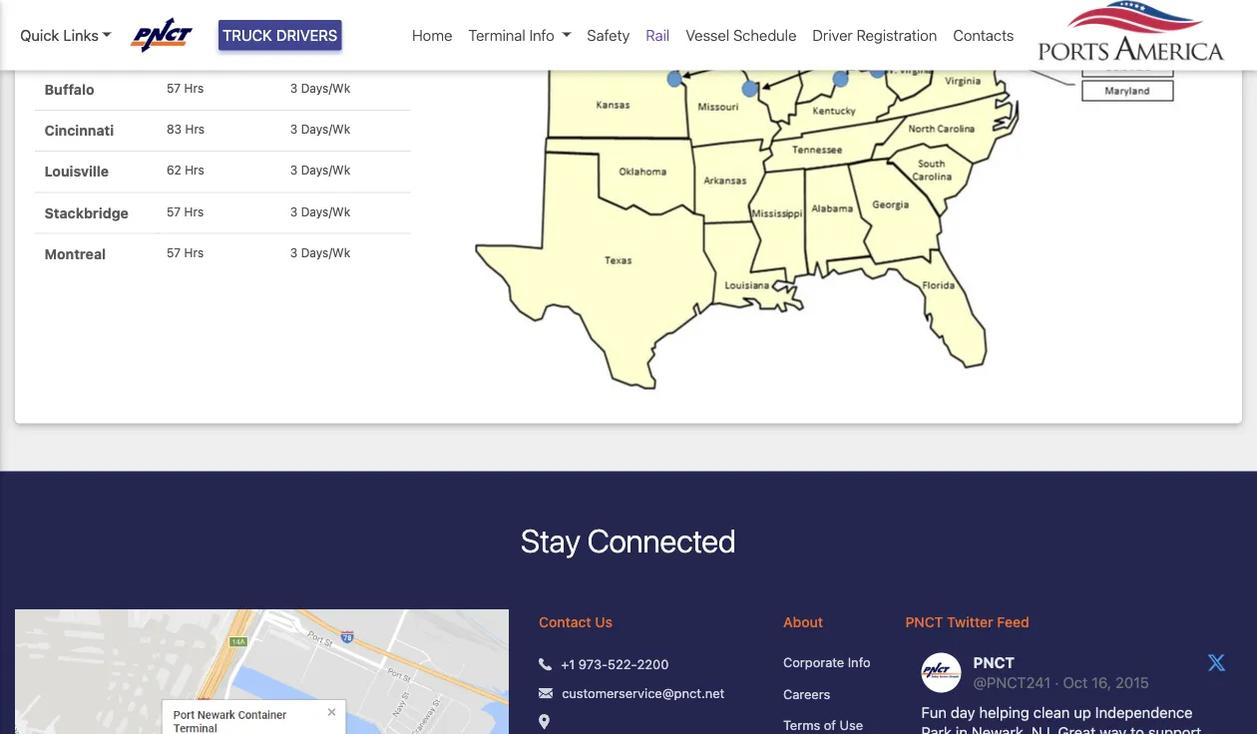 Task type: describe. For each thing, give the bounding box(es) containing it.
4
[[290, 41, 298, 55]]

buffalo
[[45, 82, 94, 98]]

57 for stackbridge
[[167, 205, 181, 219]]

days/wk for st. louis
[[301, 41, 351, 55]]

3 days/wk for buffalo
[[290, 82, 350, 96]]

home link
[[404, 16, 460, 54]]

57 hrs for stackbridge
[[167, 205, 204, 219]]

links
[[63, 26, 99, 44]]

driver registration link
[[805, 16, 945, 54]]

registration
[[857, 26, 937, 44]]

contacts link
[[945, 16, 1022, 54]]

pnct twitter feed
[[906, 615, 1030, 631]]

stay connected
[[521, 522, 736, 560]]

days/wk for stackbridge
[[301, 205, 350, 219]]

info for corporate info
[[848, 656, 871, 670]]

about
[[783, 615, 823, 631]]

days/wk for buffalo
[[301, 82, 350, 96]]

973-
[[579, 657, 608, 672]]

louisville
[[45, 164, 109, 180]]

stay
[[521, 522, 581, 560]]

of
[[824, 718, 836, 733]]

corporate info
[[783, 656, 871, 670]]

85
[[167, 41, 182, 55]]

vessel schedule link
[[678, 16, 805, 54]]

louis
[[68, 41, 104, 57]]

days/wk for cincinnati
[[301, 123, 350, 137]]

vessel schedule
[[686, 26, 797, 44]]

st.
[[45, 41, 64, 57]]

truck
[[223, 26, 272, 44]]

85 hrs
[[167, 41, 205, 55]]

57 for montreal
[[167, 246, 181, 260]]

hrs for st. louis
[[185, 41, 205, 55]]

2200
[[637, 657, 669, 672]]

hrs for louisville
[[185, 164, 204, 178]]

3 for louisville
[[290, 164, 298, 178]]

days/wk for louisville
[[301, 164, 350, 178]]

hrs for stackbridge
[[184, 205, 204, 219]]

days/wk for montreal
[[301, 246, 350, 260]]

terminal info link
[[460, 16, 579, 54]]

connected
[[587, 522, 736, 560]]

62
[[167, 164, 181, 178]]

customerservice@pnct.net
[[562, 686, 725, 701]]

4 days/wk
[[290, 41, 351, 55]]

3 days/wk for cincinnati
[[290, 123, 350, 137]]

contact us
[[539, 615, 613, 631]]

truck drivers
[[223, 26, 338, 44]]

pnct
[[906, 615, 943, 631]]

3 for montreal
[[290, 246, 298, 260]]

us
[[595, 615, 613, 631]]

corporate
[[783, 656, 844, 670]]

drivers
[[276, 26, 338, 44]]

rail link
[[638, 16, 678, 54]]

stackbridge
[[45, 205, 129, 221]]



Task type: vqa. For each thing, say whether or not it's contained in the screenshot.
the Trade
no



Task type: locate. For each thing, give the bounding box(es) containing it.
rail image
[[459, 0, 1204, 404]]

6 days/wk from the top
[[301, 246, 350, 260]]

safety
[[587, 26, 630, 44]]

1 vertical spatial info
[[848, 656, 871, 670]]

terms
[[783, 718, 821, 733]]

customerservice@pnct.net link
[[562, 684, 725, 703]]

83 hrs
[[167, 123, 205, 137]]

3 3 from the top
[[290, 164, 298, 178]]

5 days/wk from the top
[[301, 205, 350, 219]]

corporate info link
[[783, 654, 876, 673]]

3 3 days/wk from the top
[[290, 164, 350, 178]]

1 57 hrs from the top
[[167, 82, 204, 96]]

hrs
[[185, 41, 205, 55], [184, 82, 204, 96], [185, 123, 205, 137], [185, 164, 204, 178], [184, 205, 204, 219], [184, 246, 204, 260]]

57 hrs for montreal
[[167, 246, 204, 260]]

2 3 from the top
[[290, 123, 298, 137]]

contacts
[[953, 26, 1014, 44]]

3 for buffalo
[[290, 82, 298, 96]]

quick links
[[20, 26, 99, 44]]

info up careers link
[[848, 656, 871, 670]]

3 days/wk from the top
[[301, 123, 350, 137]]

schedule
[[734, 26, 797, 44]]

0 vertical spatial 57 hrs
[[167, 82, 204, 96]]

3 days/wk
[[290, 82, 350, 96], [290, 123, 350, 137], [290, 164, 350, 178], [290, 205, 350, 219], [290, 246, 350, 260]]

0 vertical spatial info
[[529, 26, 555, 44]]

1 3 days/wk from the top
[[290, 82, 350, 96]]

2 vertical spatial 57
[[167, 246, 181, 260]]

+1
[[561, 657, 575, 672]]

hrs for montreal
[[184, 246, 204, 260]]

safety link
[[579, 16, 638, 54]]

feed
[[997, 615, 1030, 631]]

57 for buffalo
[[167, 82, 181, 96]]

57
[[167, 82, 181, 96], [167, 205, 181, 219], [167, 246, 181, 260]]

quick links link
[[20, 24, 111, 46]]

1 days/wk from the top
[[301, 41, 351, 55]]

1 vertical spatial 57
[[167, 205, 181, 219]]

4 3 from the top
[[290, 205, 298, 219]]

2 vertical spatial 57 hrs
[[167, 246, 204, 260]]

terminal
[[468, 26, 526, 44]]

3 for cincinnati
[[290, 123, 298, 137]]

0 horizontal spatial info
[[529, 26, 555, 44]]

3 57 hrs from the top
[[167, 246, 204, 260]]

3 days/wk for montreal
[[290, 246, 350, 260]]

terminal info
[[468, 26, 555, 44]]

5 3 days/wk from the top
[[290, 246, 350, 260]]

contact
[[539, 615, 591, 631]]

3
[[290, 82, 298, 96], [290, 123, 298, 137], [290, 164, 298, 178], [290, 205, 298, 219], [290, 246, 298, 260]]

info
[[529, 26, 555, 44], [848, 656, 871, 670]]

terms of use link
[[783, 716, 876, 735]]

quick
[[20, 26, 59, 44]]

83
[[167, 123, 182, 137]]

0 vertical spatial 57
[[167, 82, 181, 96]]

+1 973-522-2200 link
[[561, 655, 669, 674]]

3 57 from the top
[[167, 246, 181, 260]]

days/wk
[[301, 41, 351, 55], [301, 82, 350, 96], [301, 123, 350, 137], [301, 164, 350, 178], [301, 205, 350, 219], [301, 246, 350, 260]]

1 horizontal spatial info
[[848, 656, 871, 670]]

+1 973-522-2200
[[561, 657, 669, 672]]

5 3 from the top
[[290, 246, 298, 260]]

vessel
[[686, 26, 730, 44]]

4 days/wk from the top
[[301, 164, 350, 178]]

driver registration
[[813, 26, 937, 44]]

4 3 days/wk from the top
[[290, 205, 350, 219]]

2 days/wk from the top
[[301, 82, 350, 96]]

cincinnati
[[45, 123, 114, 139]]

3 days/wk for stackbridge
[[290, 205, 350, 219]]

rail
[[646, 26, 670, 44]]

522-
[[608, 657, 637, 672]]

home
[[412, 26, 452, 44]]

1 3 from the top
[[290, 82, 298, 96]]

careers
[[783, 687, 831, 702]]

57 hrs for buffalo
[[167, 82, 204, 96]]

info right terminal
[[529, 26, 555, 44]]

st. louis
[[45, 41, 104, 57]]

montreal
[[45, 246, 106, 263]]

62 hrs
[[167, 164, 204, 178]]

driver
[[813, 26, 853, 44]]

2 57 from the top
[[167, 205, 181, 219]]

2 3 days/wk from the top
[[290, 123, 350, 137]]

57 hrs
[[167, 82, 204, 96], [167, 205, 204, 219], [167, 246, 204, 260]]

terms of use
[[783, 718, 863, 733]]

info for terminal info
[[529, 26, 555, 44]]

1 vertical spatial 57 hrs
[[167, 205, 204, 219]]

1 57 from the top
[[167, 82, 181, 96]]

hrs for buffalo
[[184, 82, 204, 96]]

2 57 hrs from the top
[[167, 205, 204, 219]]

use
[[840, 718, 863, 733]]

truck drivers link
[[219, 20, 342, 50]]

twitter
[[947, 615, 994, 631]]

3 for stackbridge
[[290, 205, 298, 219]]

hrs for cincinnati
[[185, 123, 205, 137]]

careers link
[[783, 685, 876, 704]]

3 days/wk for louisville
[[290, 164, 350, 178]]



